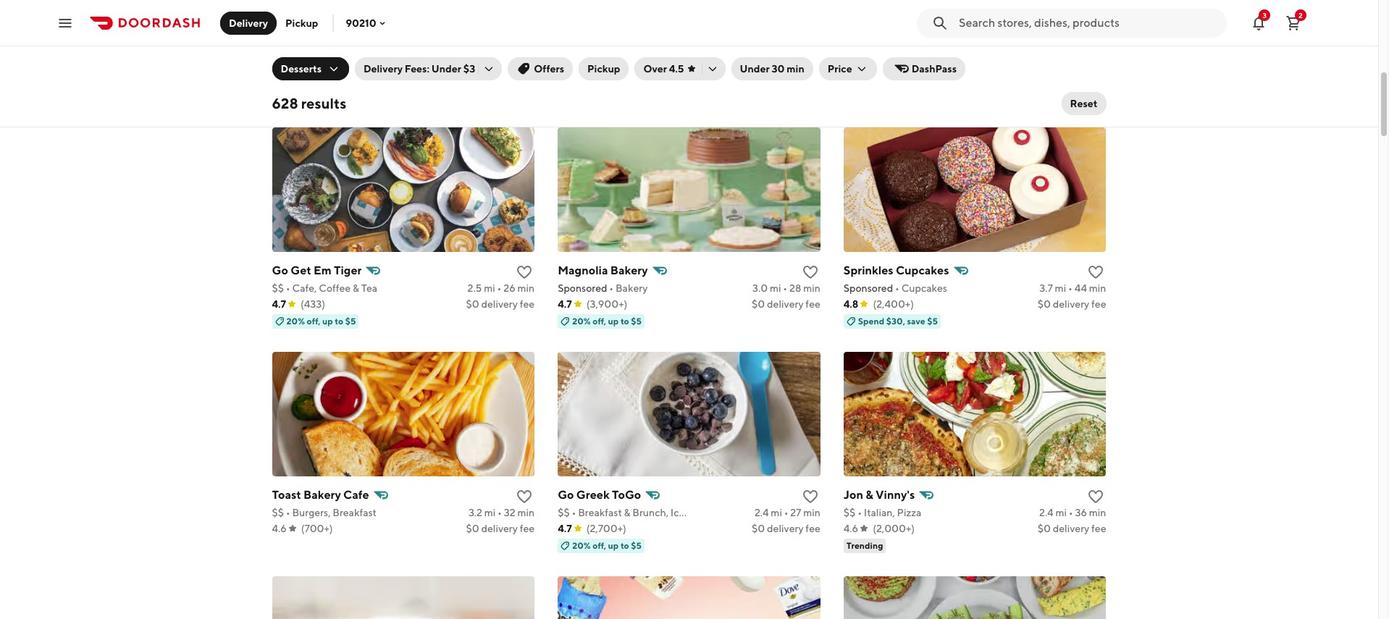 Task type: locate. For each thing, give the bounding box(es) containing it.
4.7 left (2,700+) on the bottom of page
[[558, 523, 572, 534]]

0 horizontal spatial breakfast
[[333, 507, 377, 518]]

$​0 delivery fee for go get em tiger
[[466, 298, 535, 310]]

1 horizontal spatial pickup button
[[579, 57, 629, 80]]

spend $30, save $5
[[858, 316, 938, 326]]

mi left 27
[[771, 507, 782, 518]]

cafe,
[[292, 282, 317, 294]]

$​0 delivery fee
[[466, 298, 535, 310], [752, 298, 821, 310], [1038, 298, 1106, 310], [466, 523, 535, 534], [752, 523, 821, 534], [1038, 523, 1106, 534]]

$$ • italian, pizza
[[844, 507, 922, 518]]

0 vertical spatial pickup button
[[277, 11, 327, 34]]

sponsored • cupcakes
[[844, 282, 947, 294]]

delivery down 3.7 mi • 44 min
[[1053, 298, 1090, 310]]

• left 36
[[1069, 507, 1073, 518]]

$​0 delivery fee down 2.4 mi • 36 min
[[1038, 523, 1106, 534]]

desserts up (610+)
[[281, 63, 322, 75]]

$​0 delivery fee down 2.5 mi • 26 min
[[466, 298, 535, 310]]

0 vertical spatial bakery
[[610, 263, 648, 277]]

0 horizontal spatial sponsored
[[558, 282, 607, 294]]

mi for go get em tiger
[[484, 282, 495, 294]]

1 sponsored from the left
[[558, 282, 607, 294]]

fee for sprinkles cupcakes
[[1092, 298, 1106, 310]]

off, down (3,900+)
[[593, 316, 606, 326]]

pickup up (15)
[[587, 63, 620, 75]]

togo
[[612, 488, 641, 502]]

delivery fees: under $3
[[364, 63, 475, 75]]

$​0
[[466, 298, 479, 310], [752, 298, 765, 310], [1038, 298, 1051, 310], [466, 523, 479, 534], [752, 523, 765, 534], [1038, 523, 1051, 534]]

mi right the 2.5
[[484, 282, 495, 294]]

subs
[[461, 61, 484, 72]]

delivery inside button
[[229, 17, 268, 29]]

min right "44" at the top
[[1089, 282, 1106, 294]]

mi right 3.7
[[1055, 282, 1066, 294]]

up down (3,900+)
[[608, 316, 619, 326]]

20% off, up to $5 for bakery
[[572, 316, 642, 326]]

click to add this store to your saved list image
[[516, 488, 533, 505], [1088, 488, 1105, 505]]

sponsored down magnolia
[[558, 282, 607, 294]]

pickup button
[[277, 11, 327, 34], [579, 57, 629, 80]]

0 vertical spatial delivery
[[229, 17, 268, 29]]

2 under from the left
[[740, 63, 770, 75]]

0 vertical spatial cafe
[[576, 61, 598, 72]]

1 vertical spatial pickup button
[[579, 57, 629, 80]]

off, for bakery
[[593, 316, 606, 326]]

$5
[[345, 316, 356, 326], [631, 316, 642, 326], [927, 316, 938, 326], [631, 540, 642, 551]]

delivery down 3.0 mi • 28 min
[[767, 298, 804, 310]]

$5 down the sponsored • bakery
[[631, 316, 642, 326]]

click to add this store to your saved list image up '2.4 mi • 27 min'
[[802, 488, 819, 505]]

reset
[[1070, 98, 1098, 109]]

off, for greek
[[593, 540, 606, 551]]

20% off, up to $5 down (3,900+)
[[572, 316, 642, 326]]

mi for magnolia bakery
[[770, 282, 781, 294]]

athlete $17.45
[[272, 24, 313, 52]]

mi
[[484, 282, 495, 294], [770, 282, 781, 294], [1055, 282, 1066, 294], [484, 507, 496, 518], [771, 507, 782, 518], [1056, 507, 1067, 518]]

1 2.4 from the left
[[755, 507, 769, 518]]

0 horizontal spatial under
[[432, 63, 461, 75]]

$$ • breakfast & brunch, ice cream & frozen yogurt
[[558, 507, 793, 518]]

fee for toast bakery cafe
[[520, 523, 535, 534]]

4.8 for (15)
[[554, 75, 569, 87]]

20%
[[286, 316, 305, 326], [572, 316, 591, 326], [572, 540, 591, 551]]

$​0 down 3.2
[[466, 523, 479, 534]]

$5 down brunch,
[[631, 540, 642, 551]]

0 horizontal spatial 4.8
[[554, 75, 569, 87]]

cupcakes down sprinkles cupcakes
[[902, 282, 947, 294]]

delivery
[[229, 17, 268, 29], [364, 63, 403, 75]]

reset button
[[1062, 92, 1106, 115]]

delivery for go get em tiger
[[481, 298, 518, 310]]

off,
[[307, 316, 320, 326], [593, 316, 606, 326], [593, 540, 606, 551]]

1 horizontal spatial click to add this store to your saved list image
[[1088, 488, 1105, 505]]

delivery down 2.4 mi • 36 min
[[1053, 523, 1090, 534]]

2
[[1299, 11, 1303, 19]]

0 horizontal spatial 2.4
[[755, 507, 769, 518]]

26
[[504, 282, 516, 294]]

desserts right "italian"
[[1040, 24, 1087, 37]]

4.7 for (1,100+)
[[836, 75, 850, 87]]

cafe
[[576, 61, 598, 72], [343, 488, 369, 502]]

$7.99
[[554, 40, 579, 52]]

2.4 for vinny's
[[1039, 507, 1054, 518]]

1 horizontal spatial desserts
[[1040, 24, 1087, 37]]

off, down '(433)'
[[307, 316, 320, 326]]

2.5 mi • 26 min
[[468, 282, 535, 294]]

up for greek
[[608, 540, 619, 551]]

delivery left fees:
[[364, 63, 403, 75]]

delivery button
[[220, 11, 277, 34]]

pickup for the bottom pickup button
[[587, 63, 620, 75]]

delivery for magnolia bakery
[[767, 298, 804, 310]]

$​0 down 3.7
[[1038, 298, 1051, 310]]

mini
[[977, 24, 1001, 37]]

off, for get
[[307, 316, 320, 326]]

click to add this store to your saved list image for go greek togo
[[802, 488, 819, 505]]

to
[[335, 316, 343, 326], [621, 316, 629, 326], [621, 540, 629, 551]]

20% down (2,700+) on the bottom of page
[[572, 540, 591, 551]]

pickup for pickup button to the left
[[285, 17, 318, 29]]

bakery up the sponsored • bakery
[[610, 263, 648, 277]]

delivery
[[481, 298, 518, 310], [767, 298, 804, 310], [1053, 298, 1090, 310], [481, 523, 518, 534], [767, 523, 804, 534], [1053, 523, 1090, 534]]

mi for sprinkles cupcakes
[[1055, 282, 1066, 294]]

min right 27
[[803, 507, 821, 518]]

toast
[[272, 488, 301, 502]]

min right 30
[[787, 63, 805, 75]]

0 vertical spatial 4.8
[[554, 75, 569, 87]]

desserts
[[1040, 24, 1087, 37], [281, 63, 322, 75]]

4.6 down toast
[[272, 523, 287, 534]]

4.7 left '(433)'
[[272, 298, 286, 310]]

power
[[722, 61, 751, 72]]

$​0 delivery fee down 3.2 mi • 32 min
[[466, 523, 535, 534]]

1 vertical spatial go
[[558, 488, 574, 502]]

to down (2,700+) on the bottom of page
[[621, 540, 629, 551]]

1 horizontal spatial go
[[558, 488, 574, 502]]

delivery left athlete
[[229, 17, 268, 29]]

go left get
[[272, 263, 288, 277]]

1 horizontal spatial breakfast
[[578, 507, 622, 518]]

fee down '2.4 mi • 27 min'
[[806, 523, 821, 534]]

2.4 for togo
[[755, 507, 769, 518]]

1 vertical spatial 4.8
[[844, 298, 859, 310]]

click to add this store to your saved list image for cafe
[[516, 488, 533, 505]]

sponsored down sprinkles
[[844, 282, 893, 294]]

• up (3,900+)
[[609, 282, 614, 294]]

min right 28
[[803, 282, 821, 294]]

20% for greek
[[572, 540, 591, 551]]

0 horizontal spatial desserts
[[281, 63, 322, 75]]

fee for go greek togo
[[806, 523, 821, 534]]

fee down 2.5 mi • 26 min
[[520, 298, 535, 310]]

&
[[353, 282, 359, 294], [866, 488, 873, 502], [624, 507, 631, 518], [720, 507, 726, 518]]

1 horizontal spatial pickup
[[587, 63, 620, 75]]

& down togo
[[624, 507, 631, 518]]

mini italian desserts assorted
[[977, 24, 1087, 53]]

2 click to add this store to your saved list image from the left
[[1088, 488, 1105, 505]]

4.6 up trending
[[844, 523, 858, 534]]

4.7 down "delivery fees: under $3" at the top left
[[413, 75, 427, 87]]

0 horizontal spatial delivery
[[229, 17, 268, 29]]

bakery for toast bakery cafe
[[304, 488, 341, 502]]

3.7 mi • 44 min
[[1040, 282, 1106, 294]]

0 horizontal spatial go
[[272, 263, 288, 277]]

breakfast up (2,700+) on the bottom of page
[[578, 507, 622, 518]]

to down (3,900+)
[[621, 316, 629, 326]]

2.4 left 36
[[1039, 507, 1054, 518]]

go greek togo
[[558, 488, 641, 502]]

$​0 delivery fee down 3.0 mi • 28 min
[[752, 298, 821, 310]]

up down '(433)'
[[322, 316, 333, 326]]

2.4 left 27
[[755, 507, 769, 518]]

4.5
[[669, 63, 684, 75]]

$​0 for sprinkles cupcakes
[[1038, 298, 1051, 310]]

off, down (2,700+) on the bottom of page
[[593, 540, 606, 551]]

cafe up $$ • burgers, breakfast
[[343, 488, 369, 502]]

2.4 mi • 27 min
[[755, 507, 821, 518]]

go get em tiger
[[272, 263, 362, 277]]

1 horizontal spatial delivery
[[364, 63, 403, 75]]

1 vertical spatial desserts
[[281, 63, 322, 75]]

4.8 up spend
[[844, 298, 859, 310]]

0 horizontal spatial pickup
[[285, 17, 318, 29]]

sponsored for magnolia bakery
[[558, 282, 607, 294]]

save
[[907, 316, 925, 326]]

1 click to add this store to your saved list image from the left
[[516, 488, 533, 505]]

$$ down the go greek togo
[[558, 507, 570, 518]]

min right 32
[[518, 507, 535, 518]]

yogurt
[[762, 507, 793, 518]]

go for go get em tiger
[[272, 263, 288, 277]]

delivery down 2.5 mi • 26 min
[[481, 298, 518, 310]]

$​0 down frozen on the right bottom of the page
[[752, 523, 765, 534]]

ice
[[671, 507, 685, 518]]

4.6
[[695, 75, 710, 87], [272, 523, 287, 534], [844, 523, 858, 534]]

click to add this store to your saved list image up 3.0 mi • 28 min
[[802, 263, 819, 281]]

breakfast down the toast bakery cafe
[[333, 507, 377, 518]]

bakery
[[610, 263, 648, 277], [616, 282, 648, 294], [304, 488, 341, 502]]

2 horizontal spatial 4.6
[[844, 523, 858, 534]]

$​0 delivery fee down 3.7 mi • 44 min
[[1038, 298, 1106, 310]]

go
[[272, 263, 288, 277], [558, 488, 574, 502]]

$5 down coffee
[[345, 316, 356, 326]]

sprinkles
[[844, 263, 894, 277]]

click to add this store to your saved list image up 2.5 mi • 26 min
[[516, 263, 533, 281]]

plant
[[695, 61, 720, 72]]

trending
[[847, 540, 883, 551]]

2 vertical spatial bakery
[[304, 488, 341, 502]]

click to add this store to your saved list image
[[516, 263, 533, 281], [802, 263, 819, 281], [1088, 263, 1105, 281], [802, 488, 819, 505]]

fee down 3.7 mi • 44 min
[[1092, 298, 1106, 310]]

pickup button right viva
[[579, 57, 629, 80]]

$$ down jon
[[844, 507, 856, 518]]

sunlife
[[272, 61, 307, 72]]

sponsored
[[558, 282, 607, 294], [844, 282, 893, 294]]

20% down '(433)'
[[286, 316, 305, 326]]

90210 button
[[346, 17, 388, 29]]

4.7 for (433)
[[272, 298, 286, 310]]

0 horizontal spatial cafe
[[343, 488, 369, 502]]

1 horizontal spatial under
[[740, 63, 770, 75]]

$5 for go get em tiger
[[345, 316, 356, 326]]

4.8
[[554, 75, 569, 87], [844, 298, 859, 310]]

dashpass
[[912, 63, 957, 75]]

1 vertical spatial pickup
[[587, 63, 620, 75]]

fee down 3.0 mi • 28 min
[[806, 298, 821, 310]]

1 horizontal spatial 4.6
[[695, 75, 710, 87]]

desserts inside button
[[281, 63, 322, 75]]

up for get
[[322, 316, 333, 326]]

min for toast bakery cafe
[[518, 507, 535, 518]]

up down (2,700+) on the bottom of page
[[608, 540, 619, 551]]

fee
[[520, 298, 535, 310], [806, 298, 821, 310], [1092, 298, 1106, 310], [520, 523, 535, 534], [806, 523, 821, 534], [1092, 523, 1106, 534]]

3
[[1263, 11, 1267, 19]]

fee for go get em tiger
[[520, 298, 535, 310]]

4.7 down magnolia
[[558, 298, 572, 310]]

20% off, up to $5
[[286, 316, 356, 326], [572, 316, 642, 326], [572, 540, 642, 551]]

athlete
[[272, 24, 313, 37]]

36
[[1075, 507, 1087, 518]]

mi right 3.2
[[484, 507, 496, 518]]

4.7 down price
[[836, 75, 850, 87]]

0 horizontal spatial click to add this store to your saved list image
[[516, 488, 533, 505]]

$9.66
[[836, 40, 863, 52]]

1 horizontal spatial 2.4
[[1039, 507, 1054, 518]]

20% off, up to $5 for get
[[286, 316, 356, 326]]

4.7 for (2,700+)
[[558, 523, 572, 534]]

results
[[301, 95, 346, 112]]

fee down 3.2 mi • 32 min
[[520, 523, 535, 534]]

27
[[790, 507, 801, 518]]

delivery down '2.4 mi • 27 min'
[[767, 523, 804, 534]]

min right 36
[[1089, 507, 1106, 518]]

• left the cafe,
[[286, 282, 290, 294]]

0 horizontal spatial 4.6
[[272, 523, 287, 534]]

min for go get em tiger
[[518, 282, 535, 294]]

viva cafe
[[554, 61, 598, 72]]

1 vertical spatial delivery
[[364, 63, 403, 75]]

4.7
[[272, 75, 286, 87], [413, 75, 427, 87], [836, 75, 850, 87], [272, 298, 286, 310], [558, 298, 572, 310], [558, 523, 572, 534]]

2 sponsored from the left
[[844, 282, 893, 294]]

under
[[432, 63, 461, 75], [740, 63, 770, 75]]

notification bell image
[[1250, 14, 1268, 32]]

1 horizontal spatial 4.8
[[844, 298, 859, 310]]

$30,
[[886, 316, 905, 326]]

4.7 for (3,300+)
[[413, 75, 427, 87]]

$​0 for jon & vinny's
[[1038, 523, 1051, 534]]

4.6 down plant
[[695, 75, 710, 87]]

bakery for magnolia bakery
[[610, 263, 648, 277]]

to down coffee
[[335, 316, 343, 326]]

bakery up $$ • burgers, breakfast
[[304, 488, 341, 502]]

4.8 down viva
[[554, 75, 569, 87]]

under 30 min button
[[731, 57, 813, 80]]

1 vertical spatial bakery
[[616, 282, 648, 294]]

$​0 down 2.4 mi • 36 min
[[1038, 523, 1051, 534]]

$​0 for magnolia bakery
[[752, 298, 765, 310]]

0 vertical spatial desserts
[[1040, 24, 1087, 37]]

20% off, up to $5 down (2,700+) on the bottom of page
[[572, 540, 642, 551]]

fees:
[[405, 63, 430, 75]]

delivery down 3.2 mi • 32 min
[[481, 523, 518, 534]]

min for magnolia bakery
[[803, 282, 821, 294]]

click to add this store to your saved list image up 3.7 mi • 44 min
[[1088, 263, 1105, 281]]

$3
[[463, 63, 475, 75]]

20% off, up to $5 down '(433)'
[[286, 316, 356, 326]]

to for bakery
[[621, 316, 629, 326]]

fee down 2.4 mi • 36 min
[[1092, 523, 1106, 534]]

cupcakes up sponsored • cupcakes
[[896, 263, 949, 277]]

delivery for sprinkles cupcakes
[[1053, 298, 1090, 310]]

20% down (3,900+)
[[572, 316, 591, 326]]

pickup
[[285, 17, 318, 29], [587, 63, 620, 75]]

click to add this store to your saved list image for vinny's
[[1088, 488, 1105, 505]]

•
[[286, 282, 290, 294], [497, 282, 502, 294], [609, 282, 614, 294], [783, 282, 788, 294], [895, 282, 900, 294], [1068, 282, 1073, 294], [286, 507, 290, 518], [498, 507, 502, 518], [572, 507, 576, 518], [784, 507, 788, 518], [858, 507, 862, 518], [1069, 507, 1073, 518]]

0 vertical spatial pickup
[[285, 17, 318, 29]]

over 4.5 button
[[635, 57, 725, 80]]

go left greek
[[558, 488, 574, 502]]

bakery up (3,900+)
[[616, 282, 648, 294]]

$​0 down the 3.0
[[752, 298, 765, 310]]

mi right the 3.0
[[770, 282, 781, 294]]

0 vertical spatial go
[[272, 263, 288, 277]]

1 horizontal spatial sponsored
[[844, 282, 893, 294]]

2 2.4 from the left
[[1039, 507, 1054, 518]]



Task type: vqa. For each thing, say whether or not it's contained in the screenshot.
"Ice"
yes



Task type: describe. For each thing, give the bounding box(es) containing it.
$$ for go get em tiger
[[272, 282, 284, 294]]

brunch,
[[633, 507, 669, 518]]

min for jon & vinny's
[[1089, 507, 1106, 518]]

$​0 delivery fee for magnolia bakery
[[752, 298, 821, 310]]

assorted
[[977, 40, 1025, 53]]

1 vertical spatial cupcakes
[[902, 282, 947, 294]]

$$ for jon & vinny's
[[844, 507, 856, 518]]

4.6 for jon & vinny's
[[844, 523, 858, 534]]

delivery for jon & vinny's
[[1053, 523, 1090, 534]]

over 4.5
[[644, 63, 684, 75]]

• left 28
[[783, 282, 788, 294]]

pizza
[[897, 507, 922, 518]]

fee for magnolia bakery
[[806, 298, 821, 310]]

sponsored • bakery
[[558, 282, 648, 294]]

Store search: begin typing to search for stores available on DoorDash text field
[[959, 15, 1218, 31]]

magnolia
[[558, 263, 608, 277]]

mi for toast bakery cafe
[[484, 507, 496, 518]]

min for sprinkles cupcakes
[[1089, 282, 1106, 294]]

1 under from the left
[[432, 63, 461, 75]]

(433)
[[301, 298, 325, 310]]

get
[[291, 263, 311, 277]]

click to add this store to your saved list image for sprinkles cupcakes
[[1088, 263, 1105, 281]]

3.0 mi • 28 min
[[753, 282, 821, 294]]

• down toast
[[286, 507, 290, 518]]

20% for get
[[286, 316, 305, 326]]

$​0 delivery fee for jon & vinny's
[[1038, 523, 1106, 534]]

4.6 for toast bakery cafe
[[272, 523, 287, 534]]

$5 for magnolia bakery
[[631, 316, 642, 326]]

fee for jon & vinny's
[[1092, 523, 1106, 534]]

$​0 for toast bakery cafe
[[466, 523, 479, 534]]

3.2
[[469, 507, 482, 518]]

dashpass button
[[883, 57, 966, 80]]

$​0 delivery fee for toast bakery cafe
[[466, 523, 535, 534]]

(2,700+)
[[586, 523, 626, 534]]

(2,400+)
[[873, 298, 914, 310]]

$5.45
[[413, 40, 440, 52]]

628 results
[[272, 95, 346, 112]]

desserts button
[[272, 57, 349, 80]]

$$ • cafe, coffee & tea
[[272, 282, 377, 294]]

• left 27
[[784, 507, 788, 518]]

(3,900+)
[[586, 298, 628, 310]]

up for bakery
[[608, 316, 619, 326]]

1 horizontal spatial cafe
[[576, 61, 598, 72]]

delivery for toast bakery cafe
[[481, 523, 518, 534]]

2 breakfast from the left
[[578, 507, 622, 518]]

delivery for delivery fees: under $3
[[364, 63, 403, 75]]

$5 right save at bottom
[[927, 316, 938, 326]]

under 30 min
[[740, 63, 805, 75]]

food
[[775, 61, 798, 72]]

4.7 for (610+)
[[272, 75, 286, 87]]

min inside under 30 min button
[[787, 63, 805, 75]]

2.4 mi • 36 min
[[1039, 507, 1106, 518]]

$​0 for go greek togo
[[752, 523, 765, 534]]

mi for go greek togo
[[771, 507, 782, 518]]

coffee
[[319, 282, 351, 294]]

$​0 for go get em tiger
[[466, 298, 479, 310]]

greek
[[576, 488, 610, 502]]

click to add this store to your saved list image for go get em tiger
[[516, 263, 533, 281]]

20% off, up to $5 for greek
[[572, 540, 642, 551]]

delivery for go greek togo
[[767, 523, 804, 534]]

2 button
[[1279, 8, 1308, 37]]

min for go greek togo
[[803, 507, 821, 518]]

plant power fast food
[[695, 61, 798, 72]]

jon & vinny's
[[844, 488, 915, 502]]

bruxie
[[836, 61, 866, 72]]

sunlife organics
[[272, 61, 351, 72]]

0 horizontal spatial pickup button
[[277, 11, 327, 34]]

tea
[[361, 282, 377, 294]]

magnolia bakery
[[558, 263, 648, 277]]

(610+)
[[301, 75, 330, 87]]

(2,000+)
[[873, 523, 915, 534]]

0 vertical spatial cupcakes
[[896, 263, 949, 277]]

• left 32
[[498, 507, 502, 518]]

delivery for delivery
[[229, 17, 268, 29]]

• left "44" at the top
[[1068, 282, 1073, 294]]

(930+)
[[724, 75, 755, 87]]

open menu image
[[56, 14, 74, 32]]

3.2 mi • 32 min
[[469, 507, 535, 518]]

mi for jon & vinny's
[[1056, 507, 1067, 518]]

firehouse subs
[[413, 61, 484, 72]]

offers button
[[508, 57, 573, 80]]

$$ for toast bakery cafe
[[272, 507, 284, 518]]

price button
[[819, 57, 877, 80]]

over
[[644, 63, 667, 75]]

$17.45
[[272, 40, 301, 52]]

cream
[[687, 507, 718, 518]]

price
[[828, 63, 852, 75]]

desserts inside mini italian desserts assorted
[[1040, 24, 1087, 37]]

frozen
[[728, 507, 760, 518]]

sponsored for sprinkles cupcakes
[[844, 282, 893, 294]]

3.7
[[1040, 282, 1053, 294]]

jon
[[844, 488, 863, 502]]

fast
[[753, 61, 772, 72]]

to for greek
[[621, 540, 629, 551]]

em
[[314, 263, 332, 277]]

offers
[[534, 63, 564, 75]]

& left tea at the left of the page
[[353, 282, 359, 294]]

1 breakfast from the left
[[333, 507, 377, 518]]

3 items, open order cart image
[[1285, 14, 1302, 32]]

30
[[772, 63, 785, 75]]

go for go greek togo
[[558, 488, 574, 502]]

$8.69
[[695, 40, 722, 52]]

44
[[1075, 282, 1087, 294]]

italian,
[[864, 507, 895, 518]]

organics
[[309, 61, 351, 72]]

20% for bakery
[[572, 316, 591, 326]]

(1,100+)
[[865, 75, 901, 87]]

click to add this store to your saved list image for magnolia bakery
[[802, 263, 819, 281]]

burgers,
[[292, 507, 331, 518]]

firehouse
[[413, 61, 459, 72]]

to for get
[[335, 316, 343, 326]]

628
[[272, 95, 298, 112]]

$​0 delivery fee for go greek togo
[[752, 523, 821, 534]]

$$ for go greek togo
[[558, 507, 570, 518]]

3.0
[[753, 282, 768, 294]]

& right cream in the bottom of the page
[[720, 507, 726, 518]]

$5 for go greek togo
[[631, 540, 642, 551]]

under inside under 30 min button
[[740, 63, 770, 75]]

(3,300+)
[[442, 75, 482, 87]]

& right jon
[[866, 488, 873, 502]]

• left 26
[[497, 282, 502, 294]]

(700+)
[[301, 523, 333, 534]]

4.8 for (2,400+)
[[844, 298, 859, 310]]

toast bakery cafe
[[272, 488, 369, 502]]

• down the go greek togo
[[572, 507, 576, 518]]

4.7 for (3,900+)
[[558, 298, 572, 310]]

$$ • burgers, breakfast
[[272, 507, 377, 518]]

90210
[[346, 17, 376, 29]]

1 vertical spatial cafe
[[343, 488, 369, 502]]

• down jon
[[858, 507, 862, 518]]

$​0 delivery fee for sprinkles cupcakes
[[1038, 298, 1106, 310]]

sprinkles cupcakes
[[844, 263, 949, 277]]

• up (2,400+)
[[895, 282, 900, 294]]

vinny's
[[876, 488, 915, 502]]

(15)
[[583, 75, 601, 87]]

32
[[504, 507, 516, 518]]



